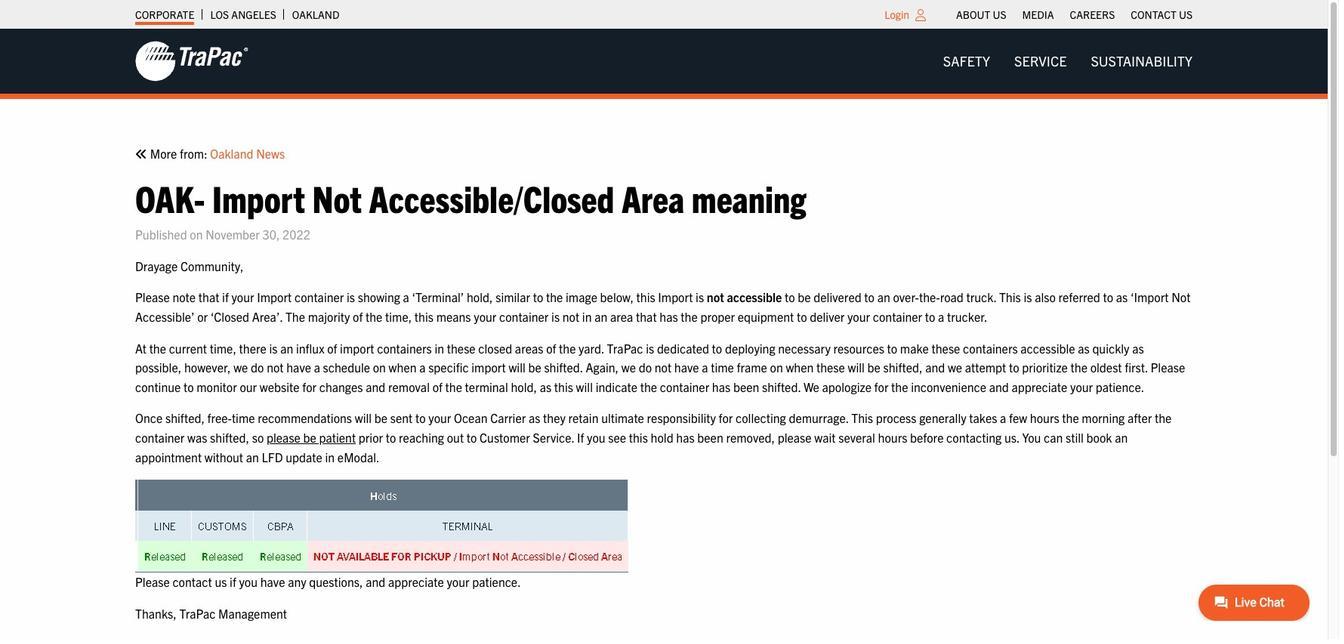 Task type: describe. For each thing, give the bounding box(es) containing it.
please for please contact us if you have any questions, and appreciate your patience.
[[135, 574, 170, 589]]

2 horizontal spatial these
[[932, 340, 960, 355]]

our
[[240, 379, 257, 394]]

deliver
[[810, 309, 845, 324]]

to down the-
[[925, 309, 935, 324]]

to right 'referred'
[[1103, 290, 1114, 305]]

menu bar containing safety
[[931, 46, 1205, 76]]

and up inconvenience
[[925, 360, 945, 375]]

2 horizontal spatial for
[[874, 379, 889, 394]]

service link
[[1002, 46, 1079, 76]]

at the current time, there is an influx of import containers in these closed areas of the yard. trapac is dedicated to deploying necessary resources to make these containers accessible as quickly as possible, however, we do not have a schedule on when a specific import will be shifted. again, we do not have a time frame on when these will be shifted, and we attempt to prioritize the oldest first. please continue to monitor our website for changes and removal of the terminal hold, as this will indicate the container has been shifted. we apologize for the inconvenience and appreciate your patience.
[[135, 340, 1185, 394]]

0 horizontal spatial shifted,
[[165, 410, 205, 426]]

lfd
[[262, 449, 283, 464]]

time, inside at the current time, there is an influx of import containers in these closed areas of the yard. trapac is dedicated to deploying necessary resources to make these containers accessible as quickly as possible, however, we do not have a schedule on when a specific import will be shifted. again, we do not have a time frame on when these will be shifted, and we attempt to prioritize the oldest first. please continue to monitor our website for changes and removal of the terminal hold, as this will indicate the container has been shifted. we apologize for the inconvenience and appreciate your patience.
[[210, 340, 236, 355]]

make
[[900, 340, 929, 355]]

to up equipment
[[785, 290, 795, 305]]

0 horizontal spatial that
[[199, 290, 219, 305]]

we
[[804, 379, 819, 394]]

to down however,
[[184, 379, 194, 394]]

the left oldest
[[1071, 360, 1088, 375]]

a down dedicated on the bottom
[[702, 360, 708, 375]]

contact
[[173, 574, 212, 589]]

1 we from the left
[[234, 360, 248, 375]]

2 when from the left
[[786, 360, 814, 375]]

monitor
[[197, 379, 237, 394]]

an left area
[[595, 309, 608, 324]]

to inside once shifted, free-time recommendations will be sent to your ocean carrier as they retain ultimate responsibility for collecting demurrage. this process generally takes a few hours the morning after the container was shifted, so
[[415, 410, 426, 426]]

contact us link
[[1131, 4, 1193, 25]]

container up majority
[[295, 290, 344, 305]]

us.
[[1005, 430, 1020, 445]]

be down resources at the bottom right
[[868, 360, 881, 375]]

the up still
[[1062, 410, 1079, 426]]

there
[[239, 340, 266, 355]]

container inside once shifted, free-time recommendations will be sent to your ocean carrier as they retain ultimate responsibility for collecting demurrage. this process generally takes a few hours the morning after the container was shifted, so
[[135, 430, 185, 445]]

specific
[[428, 360, 469, 375]]

delivered
[[814, 290, 862, 305]]

not inside to be delivered to an over-the-road truck. this is also referred to as 'import not accessible' or 'closed area'. the majority of the time, this means your container is not in an area that has the proper equipment to deliver your container to a trucker.
[[563, 309, 580, 324]]

in for emodal.
[[325, 449, 335, 464]]

also
[[1035, 290, 1056, 305]]

once shifted, free-time recommendations will be sent to your ocean carrier as they retain ultimate responsibility for collecting demurrage. this process generally takes a few hours the morning after the container was shifted, so
[[135, 410, 1172, 445]]

in inside at the current time, there is an influx of import containers in these closed areas of the yard. trapac is dedicated to deploying necessary resources to make these containers accessible as quickly as possible, however, we do not have a schedule on when a specific import will be shifted. again, we do not have a time frame on when these will be shifted, and we attempt to prioritize the oldest first. please continue to monitor our website for changes and removal of the terminal hold, as this will indicate the container has been shifted. we apologize for the inconvenience and appreciate your patience.
[[435, 340, 444, 355]]

2 do from the left
[[639, 360, 652, 375]]

an right the book
[[1115, 430, 1128, 445]]

few
[[1009, 410, 1027, 426]]

not up proper
[[707, 290, 724, 305]]

please be patient
[[267, 430, 356, 445]]

angeles
[[231, 8, 276, 21]]

import up dedicated on the bottom
[[658, 290, 693, 305]]

truck.
[[967, 290, 997, 305]]

please inside at the current time, there is an influx of import containers in these closed areas of the yard. trapac is dedicated to deploying necessary resources to make these containers accessible as quickly as possible, however, we do not have a schedule on when a specific import will be shifted. again, we do not have a time frame on when these will be shifted, and we attempt to prioritize the oldest first. please continue to monitor our website for changes and removal of the terminal hold, as this will indicate the container has been shifted. we apologize for the inconvenience and appreciate your patience.
[[1151, 360, 1185, 375]]

your inside once shifted, free-time recommendations will be sent to your ocean carrier as they retain ultimate responsibility for collecting demurrage. this process generally takes a few hours the morning after the container was shifted, so
[[428, 410, 451, 426]]

time, inside to be delivered to an over-the-road truck. this is also referred to as 'import not accessible' or 'closed area'. the majority of the time, this means your container is not in an area that has the proper equipment to deliver your container to a trucker.
[[385, 309, 412, 324]]

be inside once shifted, free-time recommendations will be sent to your ocean carrier as they retain ultimate responsibility for collecting demurrage. this process generally takes a few hours the morning after the container was shifted, so
[[375, 410, 388, 426]]

0 horizontal spatial for
[[302, 379, 317, 394]]

update
[[286, 449, 322, 464]]

0 horizontal spatial patience.
[[472, 574, 521, 589]]

road
[[940, 290, 964, 305]]

a inside once shifted, free-time recommendations will be sent to your ocean carrier as they retain ultimate responsibility for collecting demurrage. this process generally takes a few hours the morning after the container was shifted, so
[[1000, 410, 1006, 426]]

image
[[566, 290, 597, 305]]

appreciate inside at the current time, there is an influx of import containers in these closed areas of the yard. trapac is dedicated to deploying necessary resources to make these containers accessible as quickly as possible, however, we do not have a schedule on when a specific import will be shifted. again, we do not have a time frame on when these will be shifted, and we attempt to prioritize the oldest first. please continue to monitor our website for changes and removal of the terminal hold, as this will indicate the container has been shifted. we apologize for the inconvenience and appreciate your patience.
[[1012, 379, 1068, 394]]

the left yard.
[[559, 340, 576, 355]]

oak- import not accessible/closed area meaning published on november 30, 2022
[[135, 174, 806, 242]]

of down specific at the bottom left of the page
[[433, 379, 443, 394]]

2 horizontal spatial on
[[770, 360, 783, 375]]

hours inside "prior to reaching out to customer service. if you see this hold has been removed, please wait several hours before contacting us. you can still book an appointment without an lfd update in emodal."
[[878, 430, 907, 445]]

still
[[1066, 430, 1084, 445]]

1 vertical spatial trapac
[[179, 606, 216, 621]]

of right influx
[[327, 340, 337, 355]]

patient
[[319, 430, 356, 445]]

appointment
[[135, 449, 202, 464]]

0 horizontal spatial appreciate
[[388, 574, 444, 589]]

patience. inside at the current time, there is an influx of import containers in these closed areas of the yard. trapac is dedicated to deploying necessary resources to make these containers accessible as quickly as possible, however, we do not have a schedule on when a specific import will be shifted. again, we do not have a time frame on when these will be shifted, and we attempt to prioritize the oldest first. please continue to monitor our website for changes and removal of the terminal hold, as this will indicate the container has been shifted. we apologize for the inconvenience and appreciate your patience.
[[1096, 379, 1145, 394]]

emodal.
[[338, 449, 380, 464]]

not down dedicated on the bottom
[[655, 360, 672, 375]]

see
[[608, 430, 626, 445]]

1 when from the left
[[389, 360, 417, 375]]

has inside at the current time, there is an influx of import containers in these closed areas of the yard. trapac is dedicated to deploying necessary resources to make these containers accessible as quickly as possible, however, we do not have a schedule on when a specific import will be shifted. again, we do not have a time frame on when these will be shifted, and we attempt to prioritize the oldest first. please continue to monitor our website for changes and removal of the terminal hold, as this will indicate the container has been shifted. we apologize for the inconvenience and appreciate your patience.
[[712, 379, 731, 394]]

the down showing
[[366, 309, 383, 324]]

proper
[[701, 309, 735, 324]]

2 horizontal spatial have
[[674, 360, 699, 375]]

will down resources at the bottom right
[[848, 360, 865, 375]]

more from: oakland news
[[147, 146, 285, 161]]

solid image
[[135, 148, 147, 160]]

ultimate
[[601, 410, 644, 426]]

over-
[[893, 290, 919, 305]]

carrier
[[490, 410, 526, 426]]

november
[[206, 227, 260, 242]]

influx
[[296, 340, 324, 355]]

process
[[876, 410, 917, 426]]

0 vertical spatial hold,
[[467, 290, 493, 305]]

trucker.
[[947, 309, 988, 324]]

1 horizontal spatial import
[[472, 360, 506, 375]]

please note that if your import container is showing a 'terminal' hold, similar to the image below, this import is not accessible
[[135, 290, 782, 305]]

thanks, trapac management
[[135, 606, 287, 621]]

login link
[[885, 8, 909, 21]]

0 horizontal spatial import
[[340, 340, 374, 355]]

trapac inside at the current time, there is an influx of import containers in these closed areas of the yard. trapac is dedicated to deploying necessary resources to make these containers accessible as quickly as possible, however, we do not have a schedule on when a specific import will be shifted. again, we do not have a time frame on when these will be shifted, and we attempt to prioritize the oldest first. please continue to monitor our website for changes and removal of the terminal hold, as this will indicate the container has been shifted. we apologize for the inconvenience and appreciate your patience.
[[607, 340, 643, 355]]

prior to reaching out to customer service. if you see this hold has been removed, please wait several hours before contacting us. you can still book an appointment without an lfd update in emodal.
[[135, 430, 1128, 464]]

as up they
[[540, 379, 552, 394]]

oakland link
[[292, 4, 340, 25]]

prioritize
[[1022, 360, 1068, 375]]

if
[[577, 430, 584, 445]]

a inside to be delivered to an over-the-road truck. this is also referred to as 'import not accessible' or 'closed area'. the majority of the time, this means your container is not in an area that has the proper equipment to deliver your container to a trucker.
[[938, 309, 944, 324]]

schedule
[[323, 360, 370, 375]]

to right prior
[[386, 430, 396, 445]]

as left the quickly
[[1078, 340, 1090, 355]]

been inside "prior to reaching out to customer service. if you see this hold has been removed, please wait several hours before contacting us. you can still book an appointment without an lfd update in emodal."
[[697, 430, 723, 445]]

majority
[[308, 309, 350, 324]]

sustainability link
[[1079, 46, 1205, 76]]

to right out
[[467, 430, 477, 445]]

and right questions,
[[366, 574, 385, 589]]

0 horizontal spatial these
[[447, 340, 476, 355]]

and left removal
[[366, 379, 385, 394]]

demurrage.
[[789, 410, 849, 426]]

a down influx
[[314, 360, 320, 375]]

deploying
[[725, 340, 775, 355]]

2022
[[283, 227, 310, 242]]

has inside to be delivered to an over-the-road truck. this is also referred to as 'import not accessible' or 'closed area'. the majority of the time, this means your container is not in an area that has the proper equipment to deliver your container to a trucker.
[[660, 309, 678, 324]]

yard.
[[579, 340, 604, 355]]

showing
[[358, 290, 400, 305]]

contacting
[[947, 430, 1002, 445]]

the up process
[[891, 379, 908, 394]]

morning
[[1082, 410, 1125, 426]]

this inside to be delivered to an over-the-road truck. this is also referred to as 'import not accessible' or 'closed area'. the majority of the time, this means your container is not in an area that has the proper equipment to deliver your container to a trucker.
[[999, 290, 1021, 305]]

out
[[447, 430, 464, 445]]

of inside to be delivered to an over-the-road truck. this is also referred to as 'import not accessible' or 'closed area'. the majority of the time, this means your container is not in an area that has the proper equipment to deliver your container to a trucker.
[[353, 309, 363, 324]]

news
[[256, 146, 285, 161]]

the left proper
[[681, 309, 698, 324]]

drayage
[[135, 258, 178, 273]]

0 vertical spatial oakland
[[292, 8, 340, 21]]

referred
[[1059, 290, 1100, 305]]

so
[[252, 430, 264, 445]]

1 vertical spatial you
[[239, 574, 258, 589]]

0 horizontal spatial have
[[260, 574, 285, 589]]

a right showing
[[403, 290, 409, 305]]

first.
[[1125, 360, 1148, 375]]

thanks,
[[135, 606, 177, 621]]

similar
[[496, 290, 530, 305]]

container down the over-
[[873, 309, 922, 324]]

the right after
[[1155, 410, 1172, 426]]

to right delivered
[[864, 290, 875, 305]]

be down recommendations
[[303, 430, 316, 445]]

this right "below,"
[[636, 290, 655, 305]]

possible,
[[135, 360, 181, 375]]

if for us
[[230, 574, 236, 589]]

means
[[436, 309, 471, 324]]

shifted, inside at the current time, there is an influx of import containers in these closed areas of the yard. trapac is dedicated to deploying necessary resources to make these containers accessible as quickly as possible, however, we do not have a schedule on when a specific import will be shifted. again, we do not have a time frame on when these will be shifted, and we attempt to prioritize the oldest first. please continue to monitor our website for changes and removal of the terminal hold, as this will indicate the container has been shifted. we apologize for the inconvenience and appreciate your patience.
[[883, 360, 923, 375]]

1 horizontal spatial these
[[817, 360, 845, 375]]



Task type: vqa. For each thing, say whether or not it's contained in the screenshot.
you inside the PRIOR TO REACHING OUT TO CUSTOMER SERVICE. IF YOU SEE THIS HOLD HAS BEEN REMOVED, PLEASE WAIT SEVERAL HOURS BEFORE CONTACTING US. YOU CAN STILL BOOK AN APPOINTMENT WITHOUT AN LFD UPDATE IN EMODAL.
yes



Task type: locate. For each thing, give the bounding box(es) containing it.
hours inside once shifted, free-time recommendations will be sent to your ocean carrier as they retain ultimate responsibility for collecting demurrage. this process generally takes a few hours the morning after the container was shifted, so
[[1030, 410, 1060, 426]]

this inside "prior to reaching out to customer service. if you see this hold has been removed, please wait several hours before contacting us. you can still book an appointment without an lfd update in emodal."
[[629, 430, 648, 445]]

0 horizontal spatial not
[[312, 174, 362, 220]]

us
[[993, 8, 1007, 21], [1179, 8, 1193, 21]]

careers link
[[1070, 4, 1115, 25]]

container up the responsibility
[[660, 379, 709, 394]]

0 vertical spatial hours
[[1030, 410, 1060, 426]]

if for that
[[222, 290, 229, 305]]

1 horizontal spatial hold,
[[511, 379, 537, 394]]

1 vertical spatial not
[[1172, 290, 1191, 305]]

us right contact
[[1179, 8, 1193, 21]]

3 we from the left
[[948, 360, 962, 375]]

oakland right angeles
[[292, 8, 340, 21]]

area
[[610, 309, 633, 324]]

hold, up the carrier
[[511, 379, 537, 394]]

your
[[231, 290, 254, 305], [474, 309, 497, 324], [847, 309, 870, 324], [1070, 379, 1093, 394], [428, 410, 451, 426], [447, 574, 470, 589]]

as up first.
[[1132, 340, 1144, 355]]

0 horizontal spatial when
[[389, 360, 417, 375]]

hours up can
[[1030, 410, 1060, 426]]

1 vertical spatial this
[[851, 410, 873, 426]]

in
[[582, 309, 592, 324], [435, 340, 444, 355], [325, 449, 335, 464]]

not down image
[[563, 309, 580, 324]]

2 vertical spatial has
[[676, 430, 695, 445]]

1 horizontal spatial in
[[435, 340, 444, 355]]

to left deliver
[[797, 309, 807, 324]]

time,
[[385, 309, 412, 324], [210, 340, 236, 355]]

necessary
[[778, 340, 831, 355]]

be down areas
[[528, 360, 541, 375]]

0 horizontal spatial in
[[325, 449, 335, 464]]

0 vertical spatial that
[[199, 290, 219, 305]]

to right attempt
[[1009, 360, 1019, 375]]

safety link
[[931, 46, 1002, 76]]

is
[[347, 290, 355, 305], [696, 290, 704, 305], [1024, 290, 1032, 305], [551, 309, 560, 324], [269, 340, 278, 355], [646, 340, 654, 355]]

menu bar containing about us
[[948, 4, 1201, 25]]

in inside "prior to reaching out to customer service. if you see this hold has been removed, please wait several hours before contacting us. you can still book an appointment without an lfd update in emodal."
[[325, 449, 335, 464]]

again,
[[586, 360, 619, 375]]

to be delivered to an over-the-road truck. this is also referred to as 'import not accessible' or 'closed area'. the majority of the time, this means your container is not in an area that has the proper equipment to deliver your container to a trucker.
[[135, 290, 1191, 324]]

you right if
[[587, 430, 606, 445]]

1 horizontal spatial shifted,
[[210, 430, 249, 445]]

2 horizontal spatial in
[[582, 309, 592, 324]]

container inside at the current time, there is an influx of import containers in these closed areas of the yard. trapac is dedicated to deploying necessary resources to make these containers accessible as quickly as possible, however, we do not have a schedule on when a specific import will be shifted. again, we do not have a time frame on when these will be shifted, and we attempt to prioritize the oldest first. please continue to monitor our website for changes and removal of the terminal hold, as this will indicate the container has been shifted. we apologize for the inconvenience and appreciate your patience.
[[660, 379, 709, 394]]

and down attempt
[[989, 379, 1009, 394]]

continue
[[135, 379, 181, 394]]

0 horizontal spatial this
[[851, 410, 873, 426]]

and
[[925, 360, 945, 375], [366, 379, 385, 394], [989, 379, 1009, 394], [366, 574, 385, 589]]

once
[[135, 410, 163, 426]]

in down patient
[[325, 449, 335, 464]]

an left lfd on the bottom left
[[246, 449, 259, 464]]

has down the responsibility
[[676, 430, 695, 445]]

0 vertical spatial appreciate
[[1012, 379, 1068, 394]]

1 horizontal spatial us
[[1179, 8, 1193, 21]]

this inside at the current time, there is an influx of import containers in these closed areas of the yard. trapac is dedicated to deploying necessary resources to make these containers accessible as quickly as possible, however, we do not have a schedule on when a specific import will be shifted. again, we do not have a time frame on when these will be shifted, and we attempt to prioritize the oldest first. please continue to monitor our website for changes and removal of the terminal hold, as this will indicate the container has been shifted. we apologize for the inconvenience and appreciate your patience.
[[554, 379, 573, 394]]

of down showing
[[353, 309, 363, 324]]

on inside the oak- import not accessible/closed area meaning published on november 30, 2022
[[190, 227, 203, 242]]

this
[[999, 290, 1021, 305], [851, 410, 873, 426]]

they
[[543, 410, 566, 426]]

oakland right from:
[[210, 146, 253, 161]]

1 horizontal spatial for
[[719, 410, 733, 426]]

0 vertical spatial menu bar
[[948, 4, 1201, 25]]

as left 'import
[[1116, 290, 1128, 305]]

this up they
[[554, 379, 573, 394]]

an inside at the current time, there is an influx of import containers in these closed areas of the yard. trapac is dedicated to deploying necessary resources to make these containers accessible as quickly as possible, however, we do not have a schedule on when a specific import will be shifted. again, we do not have a time frame on when these will be shifted, and we attempt to prioritize the oldest first. please continue to monitor our website for changes and removal of the terminal hold, as this will indicate the container has been shifted. we apologize for the inconvenience and appreciate your patience.
[[280, 340, 293, 355]]

for up removed,
[[719, 410, 733, 426]]

1 horizontal spatial do
[[639, 360, 652, 375]]

please
[[135, 290, 170, 305], [1151, 360, 1185, 375], [135, 574, 170, 589]]

0 vertical spatial not
[[312, 174, 362, 220]]

in up specific at the bottom left of the page
[[435, 340, 444, 355]]

as inside once shifted, free-time recommendations will be sent to your ocean carrier as they retain ultimate responsibility for collecting demurrage. this process generally takes a few hours the morning after the container was shifted, so
[[529, 410, 540, 426]]

1 vertical spatial menu bar
[[931, 46, 1205, 76]]

time, up however,
[[210, 340, 236, 355]]

service
[[1015, 52, 1067, 69]]

0 horizontal spatial containers
[[377, 340, 432, 355]]

1 us from the left
[[993, 8, 1007, 21]]

this inside to be delivered to an over-the-road truck. this is also referred to as 'import not accessible' or 'closed area'. the majority of the time, this means your container is not in an area that has the proper equipment to deliver your container to a trucker.
[[415, 309, 434, 324]]

0 horizontal spatial shifted.
[[544, 360, 583, 375]]

0 horizontal spatial time,
[[210, 340, 236, 355]]

1 containers from the left
[[377, 340, 432, 355]]

been
[[733, 379, 759, 394], [697, 430, 723, 445]]

on up drayage community, in the left of the page
[[190, 227, 203, 242]]

1 vertical spatial time
[[232, 410, 255, 426]]

0 vertical spatial you
[[587, 430, 606, 445]]

menu bar
[[948, 4, 1201, 25], [931, 46, 1205, 76]]

0 vertical spatial shifted,
[[883, 360, 923, 375]]

please up lfd on the bottom left
[[267, 430, 301, 445]]

please up accessible'
[[135, 290, 170, 305]]

about us
[[956, 8, 1007, 21]]

1 horizontal spatial on
[[373, 360, 386, 375]]

1 horizontal spatial containers
[[963, 340, 1018, 355]]

1 horizontal spatial time,
[[385, 309, 412, 324]]

the down specific at the bottom left of the page
[[445, 379, 462, 394]]

the right indicate
[[640, 379, 657, 394]]

1 horizontal spatial patience.
[[1096, 379, 1145, 394]]

customer
[[480, 430, 530, 445]]

1 vertical spatial that
[[636, 309, 657, 324]]

to right similar
[[533, 290, 543, 305]]

contact us
[[1131, 8, 1193, 21]]

accessible
[[727, 290, 782, 305], [1021, 340, 1075, 355]]

hold,
[[467, 290, 493, 305], [511, 379, 537, 394]]

your inside at the current time, there is an influx of import containers in these closed areas of the yard. trapac is dedicated to deploying necessary resources to make these containers accessible as quickly as possible, however, we do not have a schedule on when a specific import will be shifted. again, we do not have a time frame on when these will be shifted, and we attempt to prioritize the oldest first. please continue to monitor our website for changes and removal of the terminal hold, as this will indicate the container has been shifted. we apologize for the inconvenience and appreciate your patience.
[[1070, 379, 1093, 394]]

you
[[587, 430, 606, 445], [239, 574, 258, 589]]

1 horizontal spatial that
[[636, 309, 657, 324]]

1 horizontal spatial hours
[[1030, 410, 1060, 426]]

0 horizontal spatial accessible
[[727, 290, 782, 305]]

the
[[285, 309, 305, 324]]

time up so
[[232, 410, 255, 426]]

accessible up equipment
[[727, 290, 782, 305]]

we up "our"
[[234, 360, 248, 375]]

los
[[210, 8, 229, 21]]

1 horizontal spatial accessible
[[1021, 340, 1075, 355]]

has up dedicated on the bottom
[[660, 309, 678, 324]]

oak-
[[135, 174, 205, 220]]

free-
[[207, 410, 232, 426]]

1 please from the left
[[267, 430, 301, 445]]

1 horizontal spatial have
[[286, 360, 311, 375]]

1 horizontal spatial you
[[587, 430, 606, 445]]

this right see
[[629, 430, 648, 445]]

1 vertical spatial accessible
[[1021, 340, 1075, 355]]

when
[[389, 360, 417, 375], [786, 360, 814, 375]]

for inside once shifted, free-time recommendations will be sent to your ocean carrier as they retain ultimate responsibility for collecting demurrage. this process generally takes a few hours the morning after the container was shifted, so
[[719, 410, 733, 426]]

0 horizontal spatial you
[[239, 574, 258, 589]]

2 please from the left
[[778, 430, 812, 445]]

1 horizontal spatial please
[[778, 430, 812, 445]]

when down necessary
[[786, 360, 814, 375]]

been down frame on the right
[[733, 379, 759, 394]]

corporate link
[[135, 4, 194, 25]]

containers up removal
[[377, 340, 432, 355]]

0 vertical spatial import
[[340, 340, 374, 355]]

or
[[197, 309, 208, 324]]

of right areas
[[546, 340, 556, 355]]

0 vertical spatial this
[[999, 290, 1021, 305]]

0 horizontal spatial been
[[697, 430, 723, 445]]

terminal
[[465, 379, 508, 394]]

responsibility
[[647, 410, 716, 426]]

2 us from the left
[[1179, 8, 1193, 21]]

1 horizontal spatial this
[[999, 290, 1021, 305]]

0 horizontal spatial time
[[232, 410, 255, 426]]

time, down showing
[[385, 309, 412, 324]]

0 horizontal spatial please
[[267, 430, 301, 445]]

these right make
[[932, 340, 960, 355]]

have down dedicated on the bottom
[[674, 360, 699, 375]]

contact
[[1131, 8, 1177, 21]]

1 horizontal spatial we
[[621, 360, 636, 375]]

oakland inside oak- import not accessible/closed area meaning article
[[210, 146, 253, 161]]

1 vertical spatial please
[[1151, 360, 1185, 375]]

0 vertical spatial time
[[711, 360, 734, 375]]

time inside at the current time, there is an influx of import containers in these closed areas of the yard. trapac is dedicated to deploying necessary resources to make these containers accessible as quickly as possible, however, we do not have a schedule on when a specific import will be shifted. again, we do not have a time frame on when these will be shifted, and we attempt to prioritize the oldest first. please continue to monitor our website for changes and removal of the terminal hold, as this will indicate the container has been shifted. we apologize for the inconvenience and appreciate your patience.
[[711, 360, 734, 375]]

website
[[260, 379, 300, 394]]

to down proper
[[712, 340, 722, 355]]

0 horizontal spatial on
[[190, 227, 203, 242]]

2 horizontal spatial we
[[948, 360, 962, 375]]

book
[[1087, 430, 1112, 445]]

shifted. left "we"
[[762, 379, 801, 394]]

import inside the oak- import not accessible/closed area meaning published on november 30, 2022
[[212, 174, 305, 220]]

any
[[288, 574, 306, 589]]

1 horizontal spatial not
[[1172, 290, 1191, 305]]

import up terminal
[[472, 360, 506, 375]]

0 vertical spatial if
[[222, 290, 229, 305]]

in for an
[[582, 309, 592, 324]]

the right at
[[149, 340, 166, 355]]

that inside to be delivered to an over-the-road truck. this is also referred to as 'import not accessible' or 'closed area'. the majority of the time, this means your container is not in an area that has the proper equipment to deliver your container to a trucker.
[[636, 309, 657, 324]]

as left they
[[529, 410, 540, 426]]

to left make
[[887, 340, 898, 355]]

that right area
[[636, 309, 657, 324]]

have left any
[[260, 574, 285, 589]]

wait
[[814, 430, 836, 445]]

collecting
[[736, 410, 786, 426]]

be inside to be delivered to an over-the-road truck. this is also referred to as 'import not accessible' or 'closed area'. the majority of the time, this means your container is not in an area that has the proper equipment to deliver your container to a trucker.
[[798, 290, 811, 305]]

media link
[[1022, 4, 1054, 25]]

us for contact us
[[1179, 8, 1193, 21]]

sustainability
[[1091, 52, 1193, 69]]

about
[[956, 8, 990, 21]]

prior
[[359, 430, 383, 445]]

frame
[[737, 360, 767, 375]]

hours down process
[[878, 430, 907, 445]]

menu bar down careers link
[[931, 46, 1205, 76]]

was
[[187, 430, 207, 445]]

2 horizontal spatial shifted,
[[883, 360, 923, 375]]

trapac down the contact
[[179, 606, 216, 621]]

do down 'there'
[[251, 360, 264, 375]]

accessible inside at the current time, there is an influx of import containers in these closed areas of the yard. trapac is dedicated to deploying necessary resources to make these containers accessible as quickly as possible, however, we do not have a schedule on when a specific import will be shifted. again, we do not have a time frame on when these will be shifted, and we attempt to prioritize the oldest first. please continue to monitor our website for changes and removal of the terminal hold, as this will indicate the container has been shifted. we apologize for the inconvenience and appreciate your patience.
[[1021, 340, 1075, 355]]

1 horizontal spatial appreciate
[[1012, 379, 1068, 394]]

retain
[[568, 410, 599, 426]]

quickly
[[1093, 340, 1130, 355]]

a up removal
[[419, 360, 426, 375]]

1 horizontal spatial when
[[786, 360, 814, 375]]

not inside to be delivered to an over-the-road truck. this is also referred to as 'import not accessible' or 'closed area'. the majority of the time, this means your container is not in an area that has the proper equipment to deliver your container to a trucker.
[[1172, 290, 1191, 305]]

an
[[877, 290, 890, 305], [595, 309, 608, 324], [280, 340, 293, 355], [1115, 430, 1128, 445], [246, 449, 259, 464]]

apologize
[[822, 379, 872, 394]]

1 do from the left
[[251, 360, 264, 375]]

1 vertical spatial import
[[472, 360, 506, 375]]

menu bar up service
[[948, 4, 1201, 25]]

do right 'again,' on the bottom of the page
[[639, 360, 652, 375]]

2 vertical spatial please
[[135, 574, 170, 589]]

0 vertical spatial trapac
[[607, 340, 643, 355]]

shifted. down yard.
[[544, 360, 583, 375]]

1 vertical spatial shifted,
[[165, 410, 205, 426]]

0 horizontal spatial trapac
[[179, 606, 216, 621]]

the-
[[919, 290, 940, 305]]

recommendations
[[258, 410, 352, 426]]

before
[[910, 430, 944, 445]]

container down similar
[[499, 309, 549, 324]]

1 horizontal spatial trapac
[[607, 340, 643, 355]]

been inside at the current time, there is an influx of import containers in these closed areas of the yard. trapac is dedicated to deploying necessary resources to make these containers accessible as quickly as possible, however, we do not have a schedule on when a specific import will be shifted. again, we do not have a time frame on when these will be shifted, and we attempt to prioritize the oldest first. please continue to monitor our website for changes and removal of the terminal hold, as this will indicate the container has been shifted. we apologize for the inconvenience and appreciate your patience.
[[733, 379, 759, 394]]

however,
[[184, 360, 231, 375]]

will down areas
[[509, 360, 526, 375]]

will up prior
[[355, 410, 372, 426]]

an left the over-
[[877, 290, 890, 305]]

not up website
[[267, 360, 284, 375]]

0 horizontal spatial hours
[[878, 430, 907, 445]]

drayage community,
[[135, 258, 244, 273]]

1 horizontal spatial been
[[733, 379, 759, 394]]

light image
[[916, 9, 926, 21]]

corporate
[[135, 8, 194, 21]]

this up several
[[851, 410, 873, 426]]

0 vertical spatial please
[[135, 290, 170, 305]]

2 we from the left
[[621, 360, 636, 375]]

removed,
[[726, 430, 775, 445]]

in inside to be delivered to an over-the-road truck. this is also referred to as 'import not accessible' or 'closed area'. the majority of the time, this means your container is not in an area that has the proper equipment to deliver your container to a trucker.
[[582, 309, 592, 324]]

resources
[[834, 340, 884, 355]]

container up the appointment
[[135, 430, 185, 445]]

questions,
[[309, 574, 363, 589]]

hold, inside at the current time, there is an influx of import containers in these closed areas of the yard. trapac is dedicated to deploying necessary resources to make these containers accessible as quickly as possible, however, we do not have a schedule on when a specific import will be shifted. again, we do not have a time frame on when these will be shifted, and we attempt to prioritize the oldest first. please continue to monitor our website for changes and removal of the terminal hold, as this will indicate the container has been shifted. we apologize for the inconvenience and appreciate your patience.
[[511, 379, 537, 394]]

a down road
[[938, 309, 944, 324]]

'closed
[[211, 309, 249, 324]]

been down the responsibility
[[697, 430, 723, 445]]

1 vertical spatial hold,
[[511, 379, 537, 394]]

containers up attempt
[[963, 340, 1018, 355]]

container
[[295, 290, 344, 305], [499, 309, 549, 324], [873, 309, 922, 324], [660, 379, 709, 394], [135, 430, 185, 445]]

1 vertical spatial appreciate
[[388, 574, 444, 589]]

1 horizontal spatial shifted.
[[762, 379, 801, 394]]

0 horizontal spatial do
[[251, 360, 264, 375]]

these up apologize
[[817, 360, 845, 375]]

oak- import not accessible/closed area meaning article
[[135, 144, 1193, 623]]

in down image
[[582, 309, 592, 324]]

an left influx
[[280, 340, 293, 355]]

the left image
[[546, 290, 563, 305]]

shifted,
[[883, 360, 923, 375], [165, 410, 205, 426], [210, 430, 249, 445]]

0 horizontal spatial hold,
[[467, 290, 493, 305]]

this inside once shifted, free-time recommendations will be sent to your ocean carrier as they retain ultimate responsibility for collecting demurrage. this process generally takes a few hours the morning after the container was shifted, so
[[851, 410, 873, 426]]

0 vertical spatial accessible
[[727, 290, 782, 305]]

corporate image
[[135, 40, 249, 82]]

if right us
[[230, 574, 236, 589]]

we up indicate
[[621, 360, 636, 375]]

1 vertical spatial shifted.
[[762, 379, 801, 394]]

los angeles
[[210, 8, 276, 21]]

please for please note that if your import container is showing a 'terminal' hold, similar to the image below, this import is not accessible
[[135, 290, 170, 305]]

safety
[[943, 52, 990, 69]]

below,
[[600, 290, 634, 305]]

1 horizontal spatial time
[[711, 360, 734, 375]]

service.
[[533, 430, 574, 445]]

0 vertical spatial has
[[660, 309, 678, 324]]

will down 'again,' on the bottom of the page
[[576, 379, 593, 394]]

0 horizontal spatial we
[[234, 360, 248, 375]]

1 horizontal spatial if
[[230, 574, 236, 589]]

0 horizontal spatial oakland
[[210, 146, 253, 161]]

a left few
[[1000, 410, 1006, 426]]

1 vertical spatial in
[[435, 340, 444, 355]]

accessible'
[[135, 309, 195, 324]]

will inside once shifted, free-time recommendations will be sent to your ocean carrier as they retain ultimate responsibility for collecting demurrage. this process generally takes a few hours the morning after the container was shifted, so
[[355, 410, 372, 426]]

shifted, up was
[[165, 410, 205, 426]]

0 vertical spatial time,
[[385, 309, 412, 324]]

1 vertical spatial been
[[697, 430, 723, 445]]

1 vertical spatial if
[[230, 574, 236, 589]]

at
[[135, 340, 147, 355]]

import up 30,
[[212, 174, 305, 220]]

1 vertical spatial has
[[712, 379, 731, 394]]

this down 'terminal' on the top of the page
[[415, 309, 434, 324]]

0 vertical spatial shifted.
[[544, 360, 583, 375]]

for right website
[[302, 379, 317, 394]]

closed
[[478, 340, 512, 355]]

0 vertical spatial patience.
[[1096, 379, 1145, 394]]

2 containers from the left
[[963, 340, 1018, 355]]

has inside "prior to reaching out to customer service. if you see this hold has been removed, please wait several hours before contacting us. you can still book an appointment without an lfd update in emodal."
[[676, 430, 695, 445]]

0 horizontal spatial us
[[993, 8, 1007, 21]]

be up deliver
[[798, 290, 811, 305]]

as inside to be delivered to an over-the-road truck. this is also referred to as 'import not accessible' or 'closed area'. the majority of the time, this means your container is not in an area that has the proper equipment to deliver your container to a trucker.
[[1116, 290, 1128, 305]]

time inside once shifted, free-time recommendations will be sent to your ocean carrier as they retain ultimate responsibility for collecting demurrage. this process generally takes a few hours the morning after the container was shifted, so
[[232, 410, 255, 426]]

takes
[[969, 410, 997, 426]]

1 vertical spatial time,
[[210, 340, 236, 355]]

please inside "prior to reaching out to customer service. if you see this hold has been removed, please wait several hours before contacting us. you can still book an appointment without an lfd update in emodal."
[[778, 430, 812, 445]]

please left wait
[[778, 430, 812, 445]]

shifted, up without
[[210, 430, 249, 445]]

if
[[222, 290, 229, 305], [230, 574, 236, 589]]

us for about us
[[993, 8, 1007, 21]]

media
[[1022, 8, 1054, 21]]

oakland news link
[[210, 144, 285, 164]]

'import
[[1131, 290, 1169, 305]]

import up area'.
[[257, 290, 292, 305]]

meaning
[[692, 174, 806, 220]]

not inside the oak- import not accessible/closed area meaning published on november 30, 2022
[[312, 174, 362, 220]]

you right us
[[239, 574, 258, 589]]

you inside "prior to reaching out to customer service. if you see this hold has been removed, please wait several hours before contacting us. you can still book an appointment without an lfd update in emodal."
[[587, 430, 606, 445]]

2 vertical spatial shifted,
[[210, 430, 249, 445]]

2 vertical spatial in
[[325, 449, 335, 464]]



